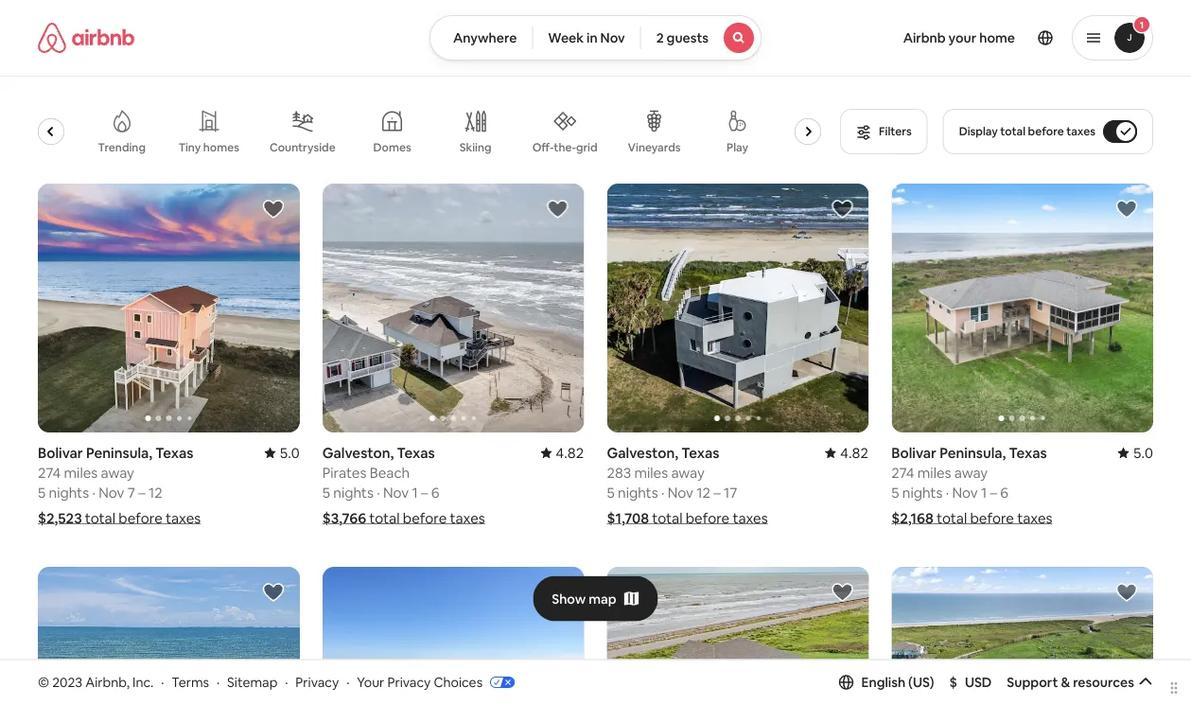 Task type: locate. For each thing, give the bounding box(es) containing it.
1 inside galveston, texas pirates beach 5 nights · nov 1 – 6 $3,766 total before taxes
[[412, 483, 418, 501]]

total inside bolivar peninsula, texas 274 miles away 5 nights · nov 7 – 12 $2,523 total before taxes
[[85, 509, 115, 527]]

2 274 from the left
[[892, 463, 915, 482]]

2 6 from the left
[[1001, 483, 1009, 501]]

1 vertical spatial add to wishlist: bolivar peninsula, texas image
[[1116, 581, 1138, 604]]

usd
[[965, 674, 992, 691]]

1 274 from the left
[[38, 463, 61, 482]]

283
[[607, 463, 631, 482]]

nov
[[601, 29, 625, 46], [99, 483, 124, 501], [383, 483, 409, 501], [668, 483, 694, 501], [952, 483, 978, 501]]

terms
[[172, 673, 209, 690]]

add to wishlist: galveston, texas image for galveston, texas pirates beach 5 nights · nov 1 – 6 $3,766 total before taxes
[[546, 198, 569, 220]]

5 up $2,523 in the left of the page
[[38, 483, 46, 501]]

english (us) button
[[839, 674, 935, 691]]

week in nov
[[548, 29, 625, 46]]

12 right 7
[[149, 483, 162, 501]]

2 galveston, from the left
[[607, 443, 679, 462]]

2 add to wishlist: galveston, texas image from the left
[[831, 198, 854, 220]]

1 4.82 from the left
[[556, 443, 584, 462]]

0 horizontal spatial away
[[101, 463, 134, 482]]

2 5.0 from the left
[[1133, 443, 1154, 462]]

0 horizontal spatial galveston,
[[322, 443, 394, 462]]

privacy link
[[296, 673, 339, 690]]

airbnb,
[[85, 673, 130, 690]]

taxes
[[1067, 124, 1096, 139], [166, 509, 201, 527], [450, 509, 485, 527], [733, 509, 768, 527], [1017, 509, 1053, 527]]

5 down '283'
[[607, 483, 615, 501]]

texas inside galveston, texas 283 miles away 5 nights · nov 12 – 17 $1,708 total before taxes
[[682, 443, 720, 462]]

–
[[138, 483, 145, 501], [421, 483, 428, 501], [714, 483, 721, 501], [990, 483, 997, 501]]

total right the $3,766 on the bottom of the page
[[369, 509, 400, 527]]

0 horizontal spatial miles
[[64, 463, 98, 482]]

none search field containing anywhere
[[430, 15, 762, 61]]

1 vertical spatial add to wishlist: bolivar peninsula, texas image
[[262, 581, 285, 604]]

miles inside bolivar peninsula, texas 274 miles away 5 nights · nov 1 – 6 $2,168 total before taxes
[[918, 463, 952, 482]]

2 guests button
[[640, 15, 762, 61]]

1 horizontal spatial 12
[[697, 483, 711, 501]]

group
[[6, 95, 871, 168], [38, 184, 300, 432], [322, 184, 584, 432], [607, 184, 869, 432], [892, 184, 1154, 432], [38, 567, 300, 705], [322, 567, 584, 705], [607, 567, 869, 705], [892, 567, 1154, 705]]

0 horizontal spatial bolivar
[[38, 443, 83, 462]]

0 horizontal spatial 1
[[412, 483, 418, 501]]

total
[[1001, 124, 1026, 139], [85, 509, 115, 527], [369, 509, 400, 527], [652, 509, 683, 527], [937, 509, 967, 527]]

add to wishlist: galveston, texas image for galveston, texas 283 miles away 5 nights · nov 12 – 17 $1,708 total before taxes
[[831, 198, 854, 220]]

2 – from the left
[[421, 483, 428, 501]]

4 nights from the left
[[903, 483, 943, 501]]

nights up $2,523 in the left of the page
[[49, 483, 89, 501]]

galveston, inside galveston, texas 283 miles away 5 nights · nov 12 – 17 $1,708 total before taxes
[[607, 443, 679, 462]]

4 5 from the left
[[892, 483, 899, 501]]

grid
[[577, 140, 598, 154]]

away inside bolivar peninsula, texas 274 miles away 5 nights · nov 1 – 6 $2,168 total before taxes
[[955, 463, 988, 482]]

add to wishlist: galveston, texas image down 'national parks'
[[831, 198, 854, 220]]

©
[[38, 673, 49, 690]]

3 texas from the left
[[682, 443, 720, 462]]

0 horizontal spatial 12
[[149, 483, 162, 501]]

0 horizontal spatial peninsula,
[[86, 443, 152, 462]]

1 horizontal spatial miles
[[634, 463, 668, 482]]

2 away from the left
[[671, 463, 705, 482]]

before right $2,168
[[970, 509, 1014, 527]]

12
[[149, 483, 162, 501], [697, 483, 711, 501]]

2 texas from the left
[[397, 443, 435, 462]]

274 up $2,168
[[892, 463, 915, 482]]

1 6 from the left
[[431, 483, 440, 501]]

1 horizontal spatial bolivar
[[892, 443, 937, 462]]

away inside bolivar peninsula, texas 274 miles away 5 nights · nov 7 – 12 $2,523 total before taxes
[[101, 463, 134, 482]]

add to wishlist: bay city, texas image
[[831, 581, 854, 604]]

week in nov button
[[532, 15, 641, 61]]

your
[[949, 29, 977, 46]]

add to wishlist: bolivar peninsula, texas image
[[1116, 198, 1138, 220], [1116, 581, 1138, 604]]

5.0 out of 5 average rating image
[[264, 443, 300, 462]]

peninsula, inside bolivar peninsula, texas 274 miles away 5 nights · nov 1 – 6 $2,168 total before taxes
[[940, 443, 1006, 462]]

2 horizontal spatial 1
[[1140, 18, 1144, 31]]

privacy
[[296, 673, 339, 690], [387, 673, 431, 690]]

1 bolivar from the left
[[38, 443, 83, 462]]

1 12 from the left
[[149, 483, 162, 501]]

1 horizontal spatial 5.0
[[1133, 443, 1154, 462]]

· inside bolivar peninsula, texas 274 miles away 5 nights · nov 1 – 6 $2,168 total before taxes
[[946, 483, 949, 501]]

miles up $2,168
[[918, 463, 952, 482]]

before down beach
[[403, 509, 447, 527]]

6
[[431, 483, 440, 501], [1001, 483, 1009, 501]]

4.82
[[556, 443, 584, 462], [840, 443, 869, 462]]

national
[[795, 140, 839, 154]]

$
[[950, 674, 958, 691]]

1 away from the left
[[101, 463, 134, 482]]

0 horizontal spatial 274
[[38, 463, 61, 482]]

1 horizontal spatial galveston,
[[607, 443, 679, 462]]

3 away from the left
[[955, 463, 988, 482]]

add to wishlist: bolivar peninsula, texas image down 'countryside'
[[262, 198, 285, 220]]

3 5 from the left
[[607, 483, 615, 501]]

1 horizontal spatial 4.82
[[840, 443, 869, 462]]

0 horizontal spatial 4.82
[[556, 443, 584, 462]]

nights
[[49, 483, 89, 501], [333, 483, 374, 501], [618, 483, 658, 501], [903, 483, 943, 501]]

5.0
[[280, 443, 300, 462], [1133, 443, 1154, 462]]

2 12 from the left
[[697, 483, 711, 501]]

5 inside bolivar peninsula, texas 274 miles away 5 nights · nov 1 – 6 $2,168 total before taxes
[[892, 483, 899, 501]]

support & resources
[[1007, 674, 1135, 691]]

2 miles from the left
[[634, 463, 668, 482]]

bolivar
[[38, 443, 83, 462], [892, 443, 937, 462]]

0 horizontal spatial 5.0
[[280, 443, 300, 462]]

anywhere
[[453, 29, 517, 46]]

1 horizontal spatial away
[[671, 463, 705, 482]]

pirates
[[322, 463, 367, 482]]

– inside galveston, texas pirates beach 5 nights · nov 1 – 6 $3,766 total before taxes
[[421, 483, 428, 501]]

tiny
[[179, 140, 201, 155]]

bolivar up $2,168
[[892, 443, 937, 462]]

1 peninsula, from the left
[[86, 443, 152, 462]]

texas inside bolivar peninsula, texas 274 miles away 5 nights · nov 7 – 12 $2,523 total before taxes
[[155, 443, 193, 462]]

1 5 from the left
[[38, 483, 46, 501]]

peninsula,
[[86, 443, 152, 462], [940, 443, 1006, 462]]

None search field
[[430, 15, 762, 61]]

total right $2,168
[[937, 509, 967, 527]]

bolivar inside bolivar peninsula, texas 274 miles away 5 nights · nov 7 – 12 $2,523 total before taxes
[[38, 443, 83, 462]]

2 bolivar from the left
[[892, 443, 937, 462]]

texas
[[155, 443, 193, 462], [397, 443, 435, 462], [682, 443, 720, 462], [1009, 443, 1047, 462]]

total right $1,708 at right
[[652, 509, 683, 527]]

away for $2,523
[[101, 463, 134, 482]]

2 nights from the left
[[333, 483, 374, 501]]

before inside button
[[1028, 124, 1064, 139]]

1 miles from the left
[[64, 463, 98, 482]]

nights up $1,708 at right
[[618, 483, 658, 501]]

homes
[[204, 140, 240, 155]]

before
[[1028, 124, 1064, 139], [119, 509, 163, 527], [403, 509, 447, 527], [686, 509, 730, 527], [970, 509, 1014, 527]]

nov inside button
[[601, 29, 625, 46]]

before right display
[[1028, 124, 1064, 139]]

nights inside bolivar peninsula, texas 274 miles away 5 nights · nov 1 – 6 $2,168 total before taxes
[[903, 483, 943, 501]]

bolivar inside bolivar peninsula, texas 274 miles away 5 nights · nov 1 – 6 $2,168 total before taxes
[[892, 443, 937, 462]]

12 inside galveston, texas 283 miles away 5 nights · nov 12 – 17 $1,708 total before taxes
[[697, 483, 711, 501]]

274 up $2,523 in the left of the page
[[38, 463, 61, 482]]

1 galveston, from the left
[[322, 443, 394, 462]]

play
[[727, 140, 749, 155]]

miles right '283'
[[634, 463, 668, 482]]

3 – from the left
[[714, 483, 721, 501]]

2 horizontal spatial away
[[955, 463, 988, 482]]

0 horizontal spatial add to wishlist: galveston, texas image
[[546, 198, 569, 220]]

week
[[548, 29, 584, 46]]

before down 17
[[686, 509, 730, 527]]

miles
[[64, 463, 98, 482], [634, 463, 668, 482], [918, 463, 952, 482]]

nights up $2,168
[[903, 483, 943, 501]]

0 vertical spatial add to wishlist: bolivar peninsula, texas image
[[1116, 198, 1138, 220]]

nights inside galveston, texas 283 miles away 5 nights · nov 12 – 17 $1,708 total before taxes
[[618, 483, 658, 501]]

3 miles from the left
[[918, 463, 952, 482]]

airbnb
[[903, 29, 946, 46]]

274
[[38, 463, 61, 482], [892, 463, 915, 482]]

home
[[980, 29, 1015, 46]]

1 horizontal spatial 6
[[1001, 483, 1009, 501]]

1 – from the left
[[138, 483, 145, 501]]

5 inside galveston, texas pirates beach 5 nights · nov 1 – 6 $3,766 total before taxes
[[322, 483, 330, 501]]

before inside bolivar peninsula, texas 274 miles away 5 nights · nov 7 – 12 $2,523 total before taxes
[[119, 509, 163, 527]]

4.82 for galveston, texas 283 miles away 5 nights · nov 12 – 17 $1,708 total before taxes
[[840, 443, 869, 462]]

privacy left "your"
[[296, 673, 339, 690]]

before down 7
[[119, 509, 163, 527]]

nov inside galveston, texas pirates beach 5 nights · nov 1 – 6 $3,766 total before taxes
[[383, 483, 409, 501]]

national parks
[[795, 140, 871, 154]]

1 horizontal spatial privacy
[[387, 673, 431, 690]]

away for $2,168
[[955, 463, 988, 482]]

add to wishlist: bolivar peninsula, texas image up terms · sitemap · privacy at the left of page
[[262, 581, 285, 604]]

miles up $2,523 in the left of the page
[[64, 463, 98, 482]]

guests
[[667, 29, 709, 46]]

2 4.82 from the left
[[840, 443, 869, 462]]

bolivar up $2,523 in the left of the page
[[38, 443, 83, 462]]

peninsula, inside bolivar peninsula, texas 274 miles away 5 nights · nov 7 – 12 $2,523 total before taxes
[[86, 443, 152, 462]]

0 horizontal spatial privacy
[[296, 673, 339, 690]]

– inside bolivar peninsula, texas 274 miles away 5 nights · nov 7 – 12 $2,523 total before taxes
[[138, 483, 145, 501]]

tiny homes
[[179, 140, 240, 155]]

galveston, texas 283 miles away 5 nights · nov 12 – 17 $1,708 total before taxes
[[607, 443, 768, 527]]

display total before taxes button
[[943, 109, 1154, 154]]

5 down pirates
[[322, 483, 330, 501]]

2 peninsula, from the left
[[940, 443, 1006, 462]]

add to wishlist: galveston, texas image
[[546, 198, 569, 220], [831, 198, 854, 220]]

privacy right "your"
[[387, 673, 431, 690]]

5 inside bolivar peninsula, texas 274 miles away 5 nights · nov 7 – 12 $2,523 total before taxes
[[38, 483, 46, 501]]

countryside
[[270, 140, 336, 155]]

274 inside bolivar peninsula, texas 274 miles away 5 nights · nov 1 – 6 $2,168 total before taxes
[[892, 463, 915, 482]]

5
[[38, 483, 46, 501], [322, 483, 330, 501], [607, 483, 615, 501], [892, 483, 899, 501]]

add to wishlist: galveston, texas image down off-the-grid
[[546, 198, 569, 220]]

1 horizontal spatial peninsula,
[[940, 443, 1006, 462]]

nov inside bolivar peninsula, texas 274 miles away 5 nights · nov 7 – 12 $2,523 total before taxes
[[99, 483, 124, 501]]

12 inside bolivar peninsula, texas 274 miles away 5 nights · nov 7 – 12 $2,523 total before taxes
[[149, 483, 162, 501]]

nights down pirates
[[333, 483, 374, 501]]

1 add to wishlist: galveston, texas image from the left
[[546, 198, 569, 220]]

galveston,
[[322, 443, 394, 462], [607, 443, 679, 462]]

4 – from the left
[[990, 483, 997, 501]]

4 texas from the left
[[1009, 443, 1047, 462]]

1 nights from the left
[[49, 483, 89, 501]]

profile element
[[785, 0, 1154, 76]]

1 texas from the left
[[155, 443, 193, 462]]

12 left 17
[[697, 483, 711, 501]]

2 horizontal spatial miles
[[918, 463, 952, 482]]

0 horizontal spatial 6
[[431, 483, 440, 501]]

miles inside bolivar peninsula, texas 274 miles away 5 nights · nov 7 – 12 $2,523 total before taxes
[[64, 463, 98, 482]]

·
[[92, 483, 95, 501], [377, 483, 380, 501], [661, 483, 665, 501], [946, 483, 949, 501], [161, 673, 164, 690], [217, 673, 220, 690], [285, 673, 288, 690], [346, 673, 350, 690]]

bolivar for bolivar peninsula, texas 274 miles away 5 nights · nov 1 – 6 $2,168 total before taxes
[[892, 443, 937, 462]]

galveston, up pirates
[[322, 443, 394, 462]]

5 up $2,168
[[892, 483, 899, 501]]

galveston, texas pirates beach 5 nights · nov 1 – 6 $3,766 total before taxes
[[322, 443, 485, 527]]

274 inside bolivar peninsula, texas 274 miles away 5 nights · nov 7 – 12 $2,523 total before taxes
[[38, 463, 61, 482]]

away
[[101, 463, 134, 482], [671, 463, 705, 482], [955, 463, 988, 482]]

3 nights from the left
[[618, 483, 658, 501]]

0 vertical spatial add to wishlist: bolivar peninsula, texas image
[[262, 198, 285, 220]]

beach
[[370, 463, 410, 482]]

1 5.0 from the left
[[280, 443, 300, 462]]

– inside galveston, texas 283 miles away 5 nights · nov 12 – 17 $1,708 total before taxes
[[714, 483, 721, 501]]

add to wishlist: bolivar peninsula, texas image
[[262, 198, 285, 220], [262, 581, 285, 604]]

6 inside galveston, texas pirates beach 5 nights · nov 1 – 6 $3,766 total before taxes
[[431, 483, 440, 501]]

1 horizontal spatial add to wishlist: galveston, texas image
[[831, 198, 854, 220]]

galveston, up '283'
[[607, 443, 679, 462]]

1 horizontal spatial 274
[[892, 463, 915, 482]]

2 5 from the left
[[322, 483, 330, 501]]

total right $2,523 in the left of the page
[[85, 509, 115, 527]]

galveston, inside galveston, texas pirates beach 5 nights · nov 1 – 6 $3,766 total before taxes
[[322, 443, 394, 462]]

1 horizontal spatial 1
[[981, 483, 987, 501]]

1
[[1140, 18, 1144, 31], [412, 483, 418, 501], [981, 483, 987, 501]]

total right display
[[1001, 124, 1026, 139]]



Task type: describe. For each thing, give the bounding box(es) containing it.
in
[[587, 29, 598, 46]]

peninsula, for 1
[[940, 443, 1006, 462]]

miles for $2,168
[[918, 463, 952, 482]]

total inside bolivar peninsula, texas 274 miles away 5 nights · nov 1 – 6 $2,168 total before taxes
[[937, 509, 967, 527]]

total inside galveston, texas pirates beach 5 nights · nov 1 – 6 $3,766 total before taxes
[[369, 509, 400, 527]]

taxes inside bolivar peninsula, texas 274 miles away 5 nights · nov 7 – 12 $2,523 total before taxes
[[166, 509, 201, 527]]

filters button
[[840, 109, 928, 154]]

away inside galveston, texas 283 miles away 5 nights · nov 12 – 17 $1,708 total before taxes
[[671, 463, 705, 482]]

7
[[127, 483, 135, 501]]

2 privacy from the left
[[387, 673, 431, 690]]

choices
[[434, 673, 483, 690]]

sitemap
[[227, 673, 278, 690]]

1 add to wishlist: bolivar peninsula, texas image from the top
[[1116, 198, 1138, 220]]

4.82 out of 5 average rating image
[[825, 443, 869, 462]]

2 add to wishlist: bolivar peninsula, texas image from the top
[[1116, 581, 1138, 604]]

display
[[959, 124, 998, 139]]

beachfront
[[6, 140, 66, 155]]

nov inside bolivar peninsula, texas 274 miles away 5 nights · nov 1 – 6 $2,168 total before taxes
[[952, 483, 978, 501]]

· inside galveston, texas pirates beach 5 nights · nov 1 – 6 $3,766 total before taxes
[[377, 483, 380, 501]]

show map
[[552, 590, 617, 607]]

domes
[[374, 140, 412, 155]]

4.82 for galveston, texas pirates beach 5 nights · nov 1 – 6 $3,766 total before taxes
[[556, 443, 584, 462]]

1 add to wishlist: bolivar peninsula, texas image from the top
[[262, 198, 285, 220]]

galveston, for pirates
[[322, 443, 394, 462]]

anywhere button
[[430, 15, 533, 61]]

your
[[357, 673, 385, 690]]

miles for $2,523
[[64, 463, 98, 482]]

filters
[[879, 124, 912, 139]]

english
[[862, 674, 906, 691]]

show
[[552, 590, 586, 607]]

5.0 for bolivar peninsula, texas 274 miles away 5 nights · nov 1 – 6 $2,168 total before taxes
[[1133, 443, 1154, 462]]

skiing
[[460, 140, 492, 155]]

the-
[[554, 140, 577, 154]]

display total before taxes
[[959, 124, 1096, 139]]

274 for bolivar peninsula, texas 274 miles away 5 nights · nov 1 – 6 $2,168 total before taxes
[[892, 463, 915, 482]]

– inside bolivar peninsula, texas 274 miles away 5 nights · nov 1 – 6 $2,168 total before taxes
[[990, 483, 997, 501]]

support
[[1007, 674, 1058, 691]]

2
[[656, 29, 664, 46]]

taxes inside the display total before taxes button
[[1067, 124, 1096, 139]]

before inside bolivar peninsula, texas 274 miles away 5 nights · nov 1 – 6 $2,168 total before taxes
[[970, 509, 1014, 527]]

taxes inside bolivar peninsula, texas 274 miles away 5 nights · nov 1 – 6 $2,168 total before taxes
[[1017, 509, 1053, 527]]

texas inside galveston, texas pirates beach 5 nights · nov 1 – 6 $3,766 total before taxes
[[397, 443, 435, 462]]

support & resources button
[[1007, 674, 1154, 691]]

english (us)
[[862, 674, 935, 691]]

5.0 for bolivar peninsula, texas 274 miles away 5 nights · nov 7 – 12 $2,523 total before taxes
[[280, 443, 300, 462]]

miles inside galveston, texas 283 miles away 5 nights · nov 12 – 17 $1,708 total before taxes
[[634, 463, 668, 482]]

2023
[[52, 673, 82, 690]]

taxes inside galveston, texas 283 miles away 5 nights · nov 12 – 17 $1,708 total before taxes
[[733, 509, 768, 527]]

galveston, for 283
[[607, 443, 679, 462]]

$ usd
[[950, 674, 992, 691]]

2 guests
[[656, 29, 709, 46]]

texas inside bolivar peninsula, texas 274 miles away 5 nights · nov 1 – 6 $2,168 total before taxes
[[1009, 443, 1047, 462]]

4.82 out of 5 average rating image
[[541, 443, 584, 462]]

sitemap link
[[227, 673, 278, 690]]

vineyards
[[628, 140, 681, 155]]

&
[[1061, 674, 1070, 691]]

$1,708
[[607, 509, 649, 527]]

$2,523
[[38, 509, 82, 527]]

inc.
[[132, 673, 154, 690]]

resources
[[1073, 674, 1135, 691]]

your privacy choices link
[[357, 673, 515, 692]]

trending
[[99, 140, 146, 155]]

5.0 out of 5 average rating image
[[1118, 443, 1154, 462]]

bolivar for bolivar peninsula, texas 274 miles away 5 nights · nov 7 – 12 $2,523 total before taxes
[[38, 443, 83, 462]]

off-the-grid
[[533, 140, 598, 154]]

$3,766
[[322, 509, 366, 527]]

6 inside bolivar peninsula, texas 274 miles away 5 nights · nov 1 – 6 $2,168 total before taxes
[[1001, 483, 1009, 501]]

nights inside bolivar peninsula, texas 274 miles away 5 nights · nov 7 – 12 $2,523 total before taxes
[[49, 483, 89, 501]]

off-
[[533, 140, 554, 154]]

5 inside galveston, texas 283 miles away 5 nights · nov 12 – 17 $1,708 total before taxes
[[607, 483, 615, 501]]

total inside button
[[1001, 124, 1026, 139]]

before inside galveston, texas pirates beach 5 nights · nov 1 – 6 $3,766 total before taxes
[[403, 509, 447, 527]]

nov inside galveston, texas 283 miles away 5 nights · nov 12 – 17 $1,708 total before taxes
[[668, 483, 694, 501]]

peninsula, for 7
[[86, 443, 152, 462]]

2 add to wishlist: bolivar peninsula, texas image from the top
[[262, 581, 285, 604]]

274 for bolivar peninsula, texas 274 miles away 5 nights · nov 7 – 12 $2,523 total before taxes
[[38, 463, 61, 482]]

your privacy choices
[[357, 673, 483, 690]]

nights inside galveston, texas pirates beach 5 nights · nov 1 – 6 $3,766 total before taxes
[[333, 483, 374, 501]]

1 privacy from the left
[[296, 673, 339, 690]]

$2,168
[[892, 509, 934, 527]]

parks
[[842, 140, 871, 154]]

1 button
[[1072, 15, 1154, 61]]

17
[[724, 483, 738, 501]]

add to wishlist: freeport, texas image
[[546, 581, 569, 604]]

1 inside bolivar peninsula, texas 274 miles away 5 nights · nov 1 – 6 $2,168 total before taxes
[[981, 483, 987, 501]]

airbnb your home link
[[892, 18, 1027, 58]]

(us)
[[909, 674, 935, 691]]

group containing off-the-grid
[[6, 95, 871, 168]]

before inside galveston, texas 283 miles away 5 nights · nov 12 – 17 $1,708 total before taxes
[[686, 509, 730, 527]]

bolivar peninsula, texas 274 miles away 5 nights · nov 7 – 12 $2,523 total before taxes
[[38, 443, 201, 527]]

map
[[589, 590, 617, 607]]

· inside galveston, texas 283 miles away 5 nights · nov 12 – 17 $1,708 total before taxes
[[661, 483, 665, 501]]

taxes inside galveston, texas pirates beach 5 nights · nov 1 – 6 $3,766 total before taxes
[[450, 509, 485, 527]]

show map button
[[533, 576, 658, 621]]

terms link
[[172, 673, 209, 690]]

terms · sitemap · privacy
[[172, 673, 339, 690]]

© 2023 airbnb, inc. ·
[[38, 673, 164, 690]]

airbnb your home
[[903, 29, 1015, 46]]

total inside galveston, texas 283 miles away 5 nights · nov 12 – 17 $1,708 total before taxes
[[652, 509, 683, 527]]

bolivar peninsula, texas 274 miles away 5 nights · nov 1 – 6 $2,168 total before taxes
[[892, 443, 1053, 527]]

1 inside dropdown button
[[1140, 18, 1144, 31]]

· inside bolivar peninsula, texas 274 miles away 5 nights · nov 7 – 12 $2,523 total before taxes
[[92, 483, 95, 501]]



Task type: vqa. For each thing, say whether or not it's contained in the screenshot.
$607
no



